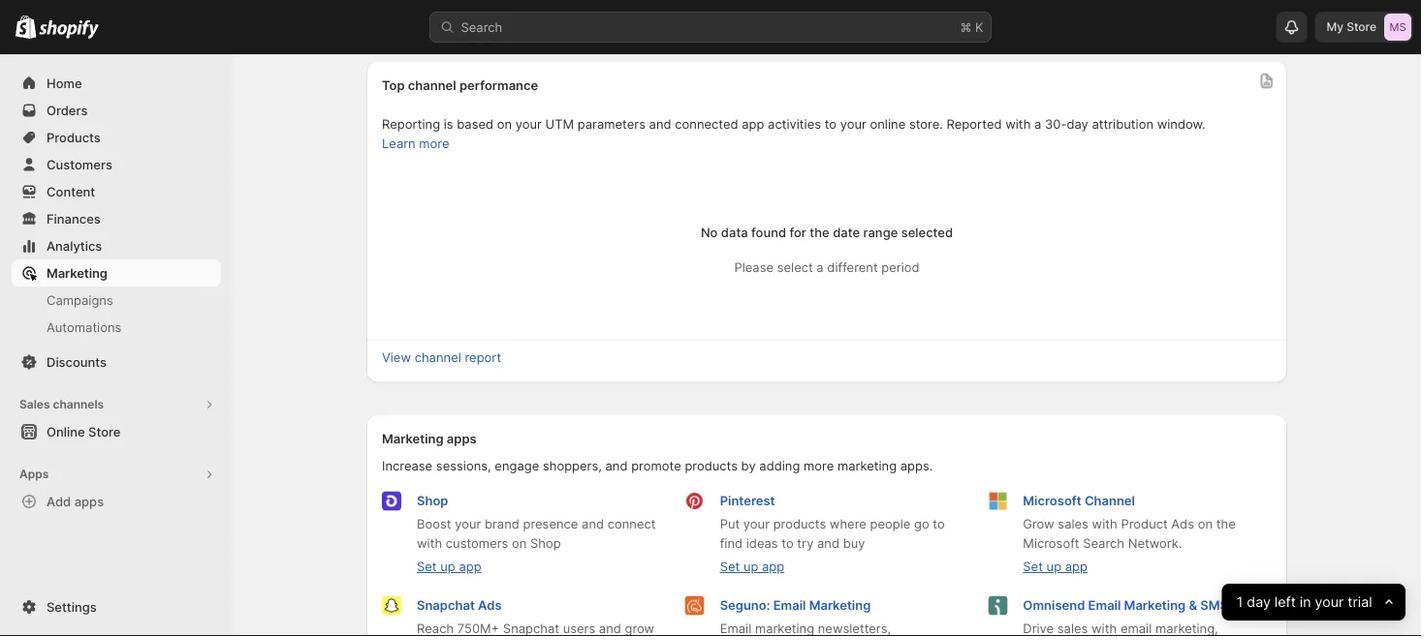 Task type: locate. For each thing, give the bounding box(es) containing it.
0 horizontal spatial shop
[[417, 494, 448, 509]]

1 vertical spatial store
[[88, 425, 121, 440]]

1 day left in your trial button
[[1222, 585, 1406, 621]]

no
[[701, 225, 718, 240]]

microsoft channel link
[[1023, 494, 1135, 509]]

set down find
[[720, 560, 740, 575]]

set up app link down ideas
[[720, 560, 785, 575]]

analytics link
[[12, 233, 221, 260]]

presence
[[523, 517, 578, 532]]

products
[[685, 459, 738, 474], [773, 517, 826, 532]]

with down channel
[[1092, 517, 1118, 532]]

seguno: email marketing
[[720, 599, 871, 614]]

k
[[975, 19, 984, 34]]

store down the sales channels button
[[88, 425, 121, 440]]

1 horizontal spatial shop
[[530, 537, 561, 552]]

apps
[[447, 432, 477, 447], [74, 494, 104, 509]]

to inside reporting is based on your utm parameters and connected app activities to your online store. reported with a 30-day attribution window. learn more
[[825, 117, 837, 132]]

and left the connect
[[582, 517, 604, 532]]

0 horizontal spatial set
[[417, 560, 437, 575]]

up inside microsoft channel grow sales with product ads on the microsoft search network. set up app
[[1047, 560, 1062, 575]]

date
[[833, 225, 860, 240]]

1 vertical spatial microsoft
[[1023, 537, 1080, 552]]

to
[[825, 117, 837, 132], [933, 517, 945, 532], [782, 537, 794, 552]]

up down ideas
[[744, 560, 759, 575]]

settings link
[[12, 594, 221, 621]]

0 horizontal spatial day
[[1067, 117, 1089, 132]]

1 horizontal spatial search
[[1083, 537, 1125, 552]]

attribution
[[1092, 117, 1154, 132]]

0 vertical spatial store
[[1347, 20, 1377, 34]]

1 vertical spatial channel
[[415, 350, 461, 366]]

to left try
[[782, 537, 794, 552]]

ads up network.
[[1171, 517, 1194, 532]]

finances link
[[12, 206, 221, 233]]

2 vertical spatial with
[[417, 537, 442, 552]]

apps
[[19, 468, 49, 482]]

1 horizontal spatial more
[[804, 459, 834, 474]]

a
[[1035, 117, 1042, 132], [817, 260, 824, 275]]

1 vertical spatial to
[[933, 517, 945, 532]]

your
[[516, 117, 542, 132], [840, 117, 867, 132], [455, 517, 481, 532], [743, 517, 770, 532], [1315, 595, 1344, 611]]

set up app link for microsoft channel grow sales with product ads on the microsoft search network. set up app
[[1023, 560, 1088, 575]]

pinterest
[[720, 494, 775, 509]]

1 horizontal spatial products
[[773, 517, 826, 532]]

microsoft up grow
[[1023, 494, 1082, 509]]

learn more link
[[382, 136, 449, 151]]

shop down presence
[[530, 537, 561, 552]]

2 horizontal spatial set
[[1023, 560, 1043, 575]]

email
[[773, 599, 806, 614], [1088, 599, 1121, 614]]

a left the 30- in the right top of the page
[[1035, 117, 1042, 132]]

sales
[[1058, 517, 1089, 532]]

engage
[[495, 459, 539, 474]]

more down is
[[419, 136, 449, 151]]

search down sales
[[1083, 537, 1125, 552]]

1 vertical spatial the
[[1216, 517, 1236, 532]]

0 horizontal spatial the
[[810, 225, 830, 240]]

1 up from the left
[[440, 560, 455, 575]]

the right product
[[1216, 517, 1236, 532]]

with
[[1006, 117, 1031, 132], [1092, 517, 1118, 532], [417, 537, 442, 552]]

1 vertical spatial ads
[[478, 599, 502, 614]]

and left connected
[[649, 117, 672, 132]]

email for seguno:
[[773, 599, 806, 614]]

1 horizontal spatial store
[[1347, 20, 1377, 34]]

up down the customers
[[440, 560, 455, 575]]

your right in
[[1315, 595, 1344, 611]]

0 horizontal spatial a
[[817, 260, 824, 275]]

2 set up app link from the left
[[720, 560, 785, 575]]

view channel report button
[[370, 345, 513, 372]]

day right the 1
[[1247, 595, 1271, 611]]

1 horizontal spatial shopify image
[[39, 20, 99, 39]]

marketing
[[47, 266, 108, 281], [382, 432, 444, 447], [809, 599, 871, 614], [1124, 599, 1186, 614]]

1 vertical spatial shop
[[530, 537, 561, 552]]

1 vertical spatial apps
[[74, 494, 104, 509]]

1 horizontal spatial ads
[[1171, 517, 1194, 532]]

the right for
[[810, 225, 830, 240]]

app left activities
[[742, 117, 764, 132]]

where
[[830, 517, 867, 532]]

1 horizontal spatial set
[[720, 560, 740, 575]]

2 vertical spatial to
[[782, 537, 794, 552]]

1 vertical spatial day
[[1247, 595, 1271, 611]]

set up app link down the customers
[[417, 560, 481, 575]]

30-
[[1045, 117, 1067, 132]]

report
[[465, 350, 502, 366]]

1 horizontal spatial a
[[1035, 117, 1042, 132]]

set inside microsoft channel grow sales with product ads on the microsoft search network. set up app
[[1023, 560, 1043, 575]]

shop link
[[417, 494, 448, 509]]

promote
[[631, 459, 681, 474]]

1 horizontal spatial the
[[1216, 517, 1236, 532]]

on right product
[[1198, 517, 1213, 532]]

channel right top
[[408, 78, 456, 93]]

and right try
[[817, 537, 840, 552]]

0 vertical spatial on
[[497, 117, 512, 132]]

1 microsoft from the top
[[1023, 494, 1082, 509]]

set up app link for pinterest put your products where people go to find ideas to try and buy set up app
[[720, 560, 785, 575]]

⌘
[[960, 19, 972, 34]]

go
[[914, 517, 929, 532]]

1 horizontal spatial day
[[1247, 595, 1271, 611]]

0 vertical spatial with
[[1006, 117, 1031, 132]]

connected
[[675, 117, 738, 132]]

0 vertical spatial to
[[825, 117, 837, 132]]

day left attribution
[[1067, 117, 1089, 132]]

0 vertical spatial day
[[1067, 117, 1089, 132]]

channel
[[408, 78, 456, 93], [415, 350, 461, 366]]

2 horizontal spatial up
[[1047, 560, 1062, 575]]

and left promote
[[605, 459, 628, 474]]

1 vertical spatial on
[[1198, 517, 1213, 532]]

shop up boost
[[417, 494, 448, 509]]

your up the customers
[[455, 517, 481, 532]]

please
[[734, 260, 774, 275]]

1 horizontal spatial set up app link
[[720, 560, 785, 575]]

your up ideas
[[743, 517, 770, 532]]

to right go
[[933, 517, 945, 532]]

found
[[751, 225, 786, 240]]

products left by in the bottom of the page
[[685, 459, 738, 474]]

0 horizontal spatial apps
[[74, 494, 104, 509]]

set inside shop boost your brand presence and connect with customers on shop set up app
[[417, 560, 437, 575]]

apps.
[[900, 459, 933, 474]]

channel inside button
[[415, 350, 461, 366]]

boost
[[417, 517, 451, 532]]

0 vertical spatial apps
[[447, 432, 477, 447]]

2 email from the left
[[1088, 599, 1121, 614]]

0 horizontal spatial with
[[417, 537, 442, 552]]

0 vertical spatial ads
[[1171, 517, 1194, 532]]

brand
[[485, 517, 520, 532]]

on right based
[[497, 117, 512, 132]]

0 horizontal spatial up
[[440, 560, 455, 575]]

microsoft down grow
[[1023, 537, 1080, 552]]

0 horizontal spatial email
[[773, 599, 806, 614]]

with left the 30- in the right top of the page
[[1006, 117, 1031, 132]]

1 vertical spatial search
[[1083, 537, 1125, 552]]

app inside pinterest put your products where people go to find ideas to try and buy set up app
[[762, 560, 785, 575]]

snapchat ads
[[417, 599, 502, 614]]

1 set up app link from the left
[[417, 560, 481, 575]]

0 vertical spatial microsoft
[[1023, 494, 1082, 509]]

day
[[1067, 117, 1089, 132], [1247, 595, 1271, 611]]

the inside microsoft channel grow sales with product ads on the microsoft search network. set up app
[[1216, 517, 1236, 532]]

0 horizontal spatial to
[[782, 537, 794, 552]]

up
[[440, 560, 455, 575], [744, 560, 759, 575], [1047, 560, 1062, 575]]

0 vertical spatial shop
[[417, 494, 448, 509]]

up inside shop boost your brand presence and connect with customers on shop set up app
[[440, 560, 455, 575]]

2 up from the left
[[744, 560, 759, 575]]

app down sales
[[1065, 560, 1088, 575]]

0 horizontal spatial products
[[685, 459, 738, 474]]

0 horizontal spatial set up app link
[[417, 560, 481, 575]]

2 vertical spatial on
[[512, 537, 527, 552]]

to right activities
[[825, 117, 837, 132]]

email right omnisend
[[1088, 599, 1121, 614]]

shopify image
[[16, 15, 36, 39], [39, 20, 99, 39]]

0 horizontal spatial more
[[419, 136, 449, 151]]

2 horizontal spatial to
[[933, 517, 945, 532]]

by
[[741, 459, 756, 474]]

store right my
[[1347, 20, 1377, 34]]

utm
[[545, 117, 574, 132]]

content
[[47, 184, 95, 199]]

search up performance
[[461, 19, 502, 34]]

more right adding
[[804, 459, 834, 474]]

with inside microsoft channel grow sales with product ads on the microsoft search network. set up app
[[1092, 517, 1118, 532]]

online
[[870, 117, 906, 132]]

ads inside microsoft channel grow sales with product ads on the microsoft search network. set up app
[[1171, 517, 1194, 532]]

1 horizontal spatial apps
[[447, 432, 477, 447]]

customers
[[446, 537, 508, 552]]

the
[[810, 225, 830, 240], [1216, 517, 1236, 532]]

seguno: email marketing link
[[720, 599, 871, 614]]

with down boost
[[417, 537, 442, 552]]

0 vertical spatial more
[[419, 136, 449, 151]]

channel for view
[[415, 350, 461, 366]]

1 vertical spatial with
[[1092, 517, 1118, 532]]

based
[[457, 117, 494, 132]]

0 vertical spatial products
[[685, 459, 738, 474]]

products up try
[[773, 517, 826, 532]]

0 vertical spatial channel
[[408, 78, 456, 93]]

up inside pinterest put your products where people go to find ideas to try and buy set up app
[[744, 560, 759, 575]]

3 set from the left
[[1023, 560, 1043, 575]]

0 vertical spatial a
[[1035, 117, 1042, 132]]

different
[[827, 260, 878, 275]]

set up app link
[[417, 560, 481, 575], [720, 560, 785, 575], [1023, 560, 1088, 575]]

set down grow
[[1023, 560, 1043, 575]]

app inside shop boost your brand presence and connect with customers on shop set up app
[[459, 560, 481, 575]]

apps inside button
[[74, 494, 104, 509]]

3 up from the left
[[1047, 560, 1062, 575]]

2 horizontal spatial set up app link
[[1023, 560, 1088, 575]]

marketing left & at the bottom
[[1124, 599, 1186, 614]]

on down 'brand'
[[512, 537, 527, 552]]

a right 'select'
[[817, 260, 824, 275]]

2 set from the left
[[720, 560, 740, 575]]

shop
[[417, 494, 448, 509], [530, 537, 561, 552]]

store inside button
[[88, 425, 121, 440]]

1 horizontal spatial up
[[744, 560, 759, 575]]

store.
[[909, 117, 943, 132]]

add apps button
[[12, 489, 221, 516]]

up up omnisend
[[1047, 560, 1062, 575]]

my store
[[1327, 20, 1377, 34]]

apps up sessions,
[[447, 432, 477, 447]]

1 horizontal spatial to
[[825, 117, 837, 132]]

3 set up app link from the left
[[1023, 560, 1088, 575]]

online
[[47, 425, 85, 440]]

discounts
[[47, 355, 107, 370]]

more inside reporting is based on your utm parameters and connected app activities to your online store. reported with a 30-day attribution window. learn more
[[419, 136, 449, 151]]

on
[[497, 117, 512, 132], [1198, 517, 1213, 532], [512, 537, 527, 552]]

top channel performance
[[382, 78, 538, 93]]

pinterest put your products where people go to find ideas to try and buy set up app
[[720, 494, 945, 575]]

marketing apps
[[382, 432, 477, 447]]

1 horizontal spatial email
[[1088, 599, 1121, 614]]

1 horizontal spatial with
[[1006, 117, 1031, 132]]

ads right snapchat
[[478, 599, 502, 614]]

apps right 'add'
[[74, 494, 104, 509]]

1 email from the left
[[773, 599, 806, 614]]

set up app link up omnisend
[[1023, 560, 1088, 575]]

0 horizontal spatial search
[[461, 19, 502, 34]]

sessions,
[[436, 459, 491, 474]]

email right seguno:
[[773, 599, 806, 614]]

sales
[[19, 398, 50, 412]]

activities
[[768, 117, 821, 132]]

put
[[720, 517, 740, 532]]

1 vertical spatial products
[[773, 517, 826, 532]]

2 horizontal spatial with
[[1092, 517, 1118, 532]]

0 vertical spatial search
[[461, 19, 502, 34]]

online store button
[[0, 419, 233, 446]]

set up snapchat
[[417, 560, 437, 575]]

store for my store
[[1347, 20, 1377, 34]]

try
[[797, 537, 814, 552]]

0 horizontal spatial store
[[88, 425, 121, 440]]

sales channels
[[19, 398, 104, 412]]

channel for top
[[408, 78, 456, 93]]

channel right view
[[415, 350, 461, 366]]

app down ideas
[[762, 560, 785, 575]]

1 set from the left
[[417, 560, 437, 575]]

app down the customers
[[459, 560, 481, 575]]

ideas
[[746, 537, 778, 552]]

orders
[[47, 103, 88, 118]]



Task type: vqa. For each thing, say whether or not it's contained in the screenshot.
performance
yes



Task type: describe. For each thing, give the bounding box(es) containing it.
omnisend
[[1023, 599, 1085, 614]]

products inside pinterest put your products where people go to find ideas to try and buy set up app
[[773, 517, 826, 532]]

for
[[790, 225, 806, 240]]

1 day left in your trial
[[1237, 595, 1373, 611]]

omnisend email marketing & sms
[[1023, 599, 1228, 614]]

search inside microsoft channel grow sales with product ads on the microsoft search network. set up app
[[1083, 537, 1125, 552]]

home link
[[12, 70, 221, 97]]

buy
[[843, 537, 865, 552]]

adding
[[759, 459, 800, 474]]

1 vertical spatial a
[[817, 260, 824, 275]]

reporting is based on your utm parameters and connected app activities to your online store. reported with a 30-day attribution window. learn more
[[382, 117, 1206, 151]]

add apps
[[47, 494, 104, 509]]

campaigns link
[[12, 287, 221, 314]]

people
[[870, 517, 911, 532]]

top
[[382, 78, 405, 93]]

view
[[382, 350, 411, 366]]

left
[[1275, 595, 1296, 611]]

your left online
[[840, 117, 867, 132]]

automations
[[47, 320, 122, 335]]

omnisend email marketing & sms link
[[1023, 599, 1228, 614]]

your inside pinterest put your products where people go to find ideas to try and buy set up app
[[743, 517, 770, 532]]

app inside microsoft channel grow sales with product ads on the microsoft search network. set up app
[[1065, 560, 1088, 575]]

increase
[[382, 459, 433, 474]]

learn
[[382, 136, 416, 151]]

trial
[[1348, 595, 1373, 611]]

my
[[1327, 20, 1344, 34]]

and inside shop boost your brand presence and connect with customers on shop set up app
[[582, 517, 604, 532]]

marketing link
[[12, 260, 221, 287]]

marketing up increase
[[382, 432, 444, 447]]

1
[[1237, 595, 1243, 611]]

and inside reporting is based on your utm parameters and connected app activities to your online store. reported with a 30-day attribution window. learn more
[[649, 117, 672, 132]]

with inside shop boost your brand presence and connect with customers on shop set up app
[[417, 537, 442, 552]]

performance
[[459, 78, 538, 93]]

your left the utm
[[516, 117, 542, 132]]

snapchat
[[417, 599, 475, 614]]

parameters
[[578, 117, 646, 132]]

your inside shop boost your brand presence and connect with customers on shop set up app
[[455, 517, 481, 532]]

1 vertical spatial more
[[804, 459, 834, 474]]

0 horizontal spatial ads
[[478, 599, 502, 614]]

seguno:
[[720, 599, 770, 614]]

settings
[[47, 600, 97, 615]]

window.
[[1157, 117, 1206, 132]]

with inside reporting is based on your utm parameters and connected app activities to your online store. reported with a 30-day attribution window. learn more
[[1006, 117, 1031, 132]]

sms
[[1201, 599, 1228, 614]]

grow
[[1023, 517, 1055, 532]]

range
[[863, 225, 898, 240]]

products link
[[12, 124, 221, 151]]

discounts link
[[12, 349, 221, 376]]

apps for marketing apps
[[447, 432, 477, 447]]

please select a different period
[[734, 260, 920, 275]]

apps for add apps
[[74, 494, 104, 509]]

microsoft channel grow sales with product ads on the microsoft search network. set up app
[[1023, 494, 1236, 575]]

my store image
[[1384, 14, 1412, 41]]

find
[[720, 537, 743, 552]]

in
[[1300, 595, 1312, 611]]

set up app link for shop boost your brand presence and connect with customers on shop set up app
[[417, 560, 481, 575]]

snapchat ads link
[[417, 599, 502, 614]]

reporting
[[382, 117, 440, 132]]

marketing down analytics
[[47, 266, 108, 281]]

data
[[721, 225, 748, 240]]

products
[[47, 130, 101, 145]]

finances
[[47, 211, 101, 226]]

online store link
[[12, 419, 221, 446]]

is
[[444, 117, 453, 132]]

marketing down buy
[[809, 599, 871, 614]]

customers
[[47, 157, 112, 172]]

view channel report
[[382, 350, 502, 366]]

campaigns
[[47, 293, 113, 308]]

reported
[[947, 117, 1002, 132]]

no data found for the date range selected
[[701, 225, 953, 240]]

your inside 1 day left in your trial dropdown button
[[1315, 595, 1344, 611]]

product
[[1121, 517, 1168, 532]]

on inside shop boost your brand presence and connect with customers on shop set up app
[[512, 537, 527, 552]]

increase sessions, engage shoppers, and promote products by adding more marketing apps.
[[382, 459, 933, 474]]

analytics
[[47, 239, 102, 254]]

orders link
[[12, 97, 221, 124]]

network.
[[1128, 537, 1182, 552]]

app inside reporting is based on your utm parameters and connected app activities to your online store. reported with a 30-day attribution window. learn more
[[742, 117, 764, 132]]

selected
[[901, 225, 953, 240]]

apps button
[[12, 461, 221, 489]]

automations link
[[12, 314, 221, 341]]

shoppers,
[[543, 459, 602, 474]]

email for omnisend
[[1088, 599, 1121, 614]]

on inside microsoft channel grow sales with product ads on the microsoft search network. set up app
[[1198, 517, 1213, 532]]

0 horizontal spatial shopify image
[[16, 15, 36, 39]]

set inside pinterest put your products where people go to find ideas to try and buy set up app
[[720, 560, 740, 575]]

2 microsoft from the top
[[1023, 537, 1080, 552]]

on inside reporting is based on your utm parameters and connected app activities to your online store. reported with a 30-day attribution window. learn more
[[497, 117, 512, 132]]

marketing
[[838, 459, 897, 474]]

day inside dropdown button
[[1247, 595, 1271, 611]]

0 vertical spatial the
[[810, 225, 830, 240]]

home
[[47, 76, 82, 91]]

⌘ k
[[960, 19, 984, 34]]

a inside reporting is based on your utm parameters and connected app activities to your online store. reported with a 30-day attribution window. learn more
[[1035, 117, 1042, 132]]

store for online store
[[88, 425, 121, 440]]

channels
[[53, 398, 104, 412]]

and inside pinterest put your products where people go to find ideas to try and buy set up app
[[817, 537, 840, 552]]

shop boost your brand presence and connect with customers on shop set up app
[[417, 494, 656, 575]]

day inside reporting is based on your utm parameters and connected app activities to your online store. reported with a 30-day attribution window. learn more
[[1067, 117, 1089, 132]]



